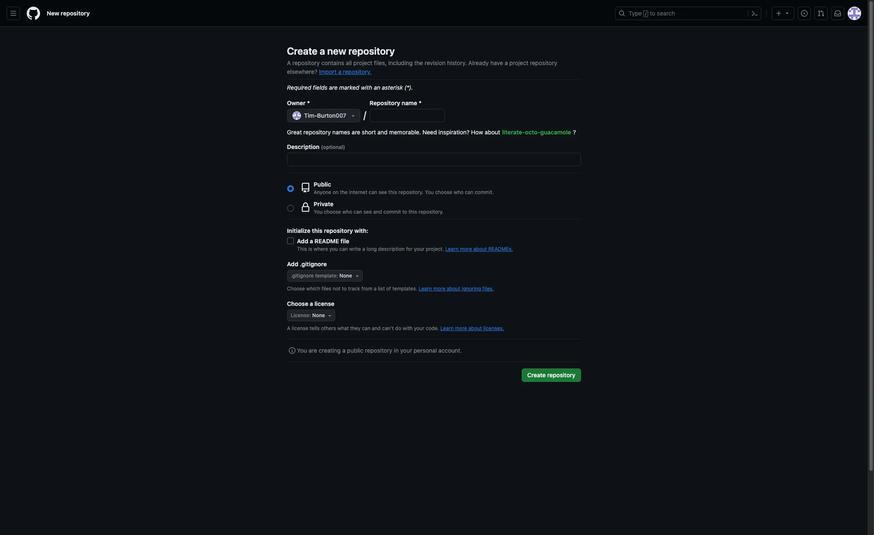 Task type: locate. For each thing, give the bounding box(es) containing it.
0 vertical spatial who
[[454, 189, 464, 195]]

choose down private
[[324, 209, 341, 215]]

0 vertical spatial add
[[297, 238, 308, 245]]

none up track
[[340, 273, 352, 279]]

2 horizontal spatial are
[[352, 129, 360, 136]]

1 vertical spatial choose
[[324, 209, 341, 215]]

a
[[320, 45, 325, 57], [505, 59, 508, 66], [338, 68, 341, 75], [310, 238, 313, 245], [362, 246, 365, 252], [374, 286, 377, 292], [310, 300, 313, 307], [342, 347, 346, 354]]

and
[[378, 129, 388, 136], [373, 209, 382, 215], [372, 325, 381, 332]]

1 vertical spatial triangle down image
[[354, 273, 361, 279]]

who left commit.
[[454, 189, 464, 195]]

are right fields
[[329, 84, 338, 91]]

a up sc 9kayk9 0 "image"
[[287, 325, 290, 332]]

description (optional)
[[287, 143, 345, 150]]

1 horizontal spatial *
[[419, 99, 422, 106]]

(*).
[[405, 84, 413, 91]]

0 horizontal spatial choose
[[324, 209, 341, 215]]

you down description text box
[[425, 189, 434, 195]]

tim-burton007 button
[[287, 109, 360, 122]]

a right have
[[505, 59, 508, 66]]

triangle down image up track
[[354, 273, 361, 279]]

choose for choose a license
[[287, 300, 308, 307]]

choose down description text box
[[435, 189, 452, 195]]

/ up short
[[364, 109, 366, 121]]

1 vertical spatial and
[[373, 209, 382, 215]]

1 horizontal spatial none
[[340, 273, 352, 279]]

1 vertical spatial you
[[314, 209, 323, 215]]

1 horizontal spatial who
[[454, 189, 464, 195]]

2 project from the left
[[510, 59, 529, 66]]

project right all
[[354, 59, 372, 66]]

project right have
[[510, 59, 529, 66]]

learn right project.
[[446, 246, 459, 252]]

2 vertical spatial repository.
[[419, 209, 444, 215]]

owner
[[287, 99, 306, 106]]

command palette image
[[752, 10, 758, 17]]

*
[[307, 99, 310, 106], [419, 99, 422, 106]]

1 vertical spatial a
[[287, 325, 290, 332]]

1 a from the top
[[287, 59, 291, 66]]

choose left the "which"
[[287, 286, 305, 292]]

learn right 'code.'
[[441, 325, 454, 332]]

your right for
[[414, 246, 425, 252]]

about inside add a readme file this is where you can write a long description for your project. learn more about readmes.
[[474, 246, 487, 252]]

this inside "private you choose who can see and commit to this repository."
[[409, 209, 417, 215]]

a down contains
[[338, 68, 341, 75]]

choose
[[435, 189, 452, 195], [324, 209, 341, 215]]

file
[[341, 238, 349, 245]]

triangle down image up names
[[350, 112, 356, 119]]

see up "private you choose who can see and commit to this repository."
[[379, 189, 387, 195]]

0 vertical spatial see
[[379, 189, 387, 195]]

1 horizontal spatial project
[[510, 59, 529, 66]]

0 vertical spatial a
[[287, 59, 291, 66]]

licenses.
[[484, 325, 504, 332]]

0 horizontal spatial to
[[342, 286, 347, 292]]

project.
[[426, 246, 444, 252]]

create
[[287, 45, 318, 57], [528, 372, 546, 379]]

0 vertical spatial you
[[425, 189, 434, 195]]

you
[[330, 246, 338, 252]]

create repository button
[[522, 369, 581, 382]]

choose which files not to track from a list of templates. learn more about ignoring files.
[[287, 286, 494, 292]]

this up commit
[[389, 189, 397, 195]]

repository
[[61, 10, 90, 17], [349, 45, 395, 57], [293, 59, 320, 66], [530, 59, 557, 66], [304, 129, 331, 136], [324, 227, 353, 234], [365, 347, 392, 354], [547, 372, 576, 379]]

see
[[379, 189, 387, 195], [364, 209, 372, 215]]

and left commit
[[373, 209, 382, 215]]

license down the files
[[315, 300, 335, 307]]

are
[[329, 84, 338, 91], [352, 129, 360, 136], [309, 347, 317, 354]]

choose
[[287, 286, 305, 292], [287, 300, 308, 307]]

you
[[425, 189, 434, 195], [314, 209, 323, 215], [297, 347, 307, 354]]

can down file
[[339, 246, 348, 252]]

0 horizontal spatial the
[[340, 189, 348, 195]]

more left ignoring
[[434, 286, 446, 292]]

create inside button
[[528, 372, 546, 379]]

2 vertical spatial triangle down image
[[327, 312, 333, 319]]

more up the account.
[[455, 325, 467, 332]]

new
[[327, 45, 346, 57]]

your right in
[[400, 347, 412, 354]]

* right name
[[419, 99, 422, 106]]

1 vertical spatial choose
[[287, 300, 308, 307]]

license
[[291, 312, 309, 319]]

who
[[454, 189, 464, 195], [343, 209, 352, 215]]

: up not
[[337, 273, 338, 279]]

(optional)
[[321, 144, 345, 150]]

about left readmes.
[[474, 246, 487, 252]]

1 vertical spatial .gitignore
[[291, 273, 314, 279]]

0 horizontal spatial who
[[343, 209, 352, 215]]

license down license
[[292, 325, 308, 332]]

.gitignore up .gitignore template : none
[[300, 261, 327, 268]]

creating
[[319, 347, 341, 354]]

add a readme file this is where you can write a long description for your project. learn more about readmes.
[[297, 238, 513, 252]]

new repository
[[47, 10, 90, 17]]

0 vertical spatial .gitignore
[[300, 261, 327, 268]]

: down choose a license
[[309, 312, 311, 319]]

and right short
[[378, 129, 388, 136]]

a for a license tells others what they can and can't do with your code. learn more about licenses.
[[287, 325, 290, 332]]

can up with:
[[354, 209, 362, 215]]

this up "readme"
[[312, 227, 323, 234]]

the left revision
[[414, 59, 423, 66]]

add up the this
[[297, 238, 308, 245]]

to left search
[[650, 10, 656, 17]]

0 horizontal spatial create
[[287, 45, 318, 57]]

create for create repository
[[528, 372, 546, 379]]

None text field
[[370, 109, 445, 122]]

0 vertical spatial are
[[329, 84, 338, 91]]

1 vertical spatial who
[[343, 209, 352, 215]]

1 vertical spatial the
[[340, 189, 348, 195]]

0 vertical spatial learn
[[446, 246, 459, 252]]

description
[[287, 143, 320, 150]]

learn right templates.
[[419, 286, 432, 292]]

1 project from the left
[[354, 59, 372, 66]]

triangle down image
[[350, 112, 356, 119], [354, 273, 361, 279], [327, 312, 333, 319]]

1 horizontal spatial license
[[315, 300, 335, 307]]

template
[[315, 273, 337, 279]]

0 vertical spatial and
[[378, 129, 388, 136]]

you inside public anyone on the internet can see this repository. you choose who can commit.
[[425, 189, 434, 195]]

2 vertical spatial to
[[342, 286, 347, 292]]

0 vertical spatial license
[[315, 300, 335, 307]]

0 vertical spatial more
[[460, 246, 472, 252]]

repository inside button
[[547, 372, 576, 379]]

0 vertical spatial your
[[414, 246, 425, 252]]

you down private
[[314, 209, 323, 215]]

this
[[389, 189, 397, 195], [409, 209, 417, 215], [312, 227, 323, 234]]

/
[[645, 11, 648, 17], [364, 109, 366, 121]]

can right internet
[[369, 189, 377, 195]]

1 horizontal spatial this
[[389, 189, 397, 195]]

1 vertical spatial see
[[364, 209, 372, 215]]

your
[[414, 246, 425, 252], [414, 325, 425, 332], [400, 347, 412, 354]]

0 horizontal spatial you
[[297, 347, 307, 354]]

name
[[402, 99, 417, 106]]

2 vertical spatial are
[[309, 347, 317, 354]]

repository. up commit
[[399, 189, 424, 195]]

0 vertical spatial the
[[414, 59, 423, 66]]

0 vertical spatial /
[[645, 11, 648, 17]]

1 vertical spatial your
[[414, 325, 425, 332]]

long
[[367, 246, 377, 252]]

about left licenses.
[[469, 325, 482, 332]]

1 horizontal spatial :
[[337, 273, 338, 279]]

a up 'elsewhere?'
[[287, 59, 291, 66]]

2 vertical spatial this
[[312, 227, 323, 234]]

add down the this
[[287, 261, 298, 268]]

2 vertical spatial you
[[297, 347, 307, 354]]

1 vertical spatial none
[[312, 312, 325, 319]]

literate-octo-guacamole button
[[502, 126, 572, 139]]

choose up license
[[287, 300, 308, 307]]

0 horizontal spatial license
[[292, 325, 308, 332]]

repository. down public anyone on the internet can see this repository. you choose who can commit.
[[419, 209, 444, 215]]

* right owner
[[307, 99, 310, 106]]

triangle down image up others
[[327, 312, 333, 319]]

files
[[322, 286, 331, 292]]

1 vertical spatial to
[[403, 209, 407, 215]]

2 choose from the top
[[287, 300, 308, 307]]

0 vertical spatial choose
[[435, 189, 452, 195]]

none up tells
[[312, 312, 325, 319]]

0 vertical spatial with
[[361, 84, 372, 91]]

2 horizontal spatial this
[[409, 209, 417, 215]]

1 vertical spatial add
[[287, 261, 298, 268]]

initialize
[[287, 227, 311, 234]]

0 vertical spatial create
[[287, 45, 318, 57]]

can left commit.
[[465, 189, 474, 195]]

0 horizontal spatial with
[[361, 84, 372, 91]]

choose inside public anyone on the internet can see this repository. you choose who can commit.
[[435, 189, 452, 195]]

0 horizontal spatial /
[[364, 109, 366, 121]]

type / to search
[[629, 10, 675, 17]]

who inside public anyone on the internet can see this repository. you choose who can commit.
[[454, 189, 464, 195]]

0 horizontal spatial project
[[354, 59, 372, 66]]

Add a README file checkbox
[[287, 238, 294, 244]]

you right sc 9kayk9 0 "image"
[[297, 347, 307, 354]]

names
[[332, 129, 350, 136]]

and left can't
[[372, 325, 381, 332]]

1 horizontal spatial /
[[645, 11, 648, 17]]

files,
[[374, 59, 387, 66]]

2 horizontal spatial to
[[650, 10, 656, 17]]

initialize this repository with:
[[287, 227, 369, 234]]

add inside add a readme file this is where you can write a long description for your project. learn more about readmes.
[[297, 238, 308, 245]]

the right on
[[340, 189, 348, 195]]

repo image
[[300, 183, 310, 193]]

private you choose who can see and commit to this repository.
[[314, 200, 444, 215]]

private
[[314, 200, 334, 208]]

triangle down image inside tim-burton007 popup button
[[350, 112, 356, 119]]

to right not
[[342, 286, 347, 292]]

import
[[319, 68, 337, 75]]

a
[[287, 59, 291, 66], [287, 325, 290, 332]]

1 vertical spatial create
[[528, 372, 546, 379]]

this right commit
[[409, 209, 417, 215]]

marked
[[339, 84, 359, 91]]

0 vertical spatial this
[[389, 189, 397, 195]]

learn more about readmes. link
[[446, 246, 513, 252]]

more right project.
[[460, 246, 472, 252]]

1 vertical spatial repository.
[[399, 189, 424, 195]]

with right do
[[403, 325, 413, 332]]

are left creating
[[309, 347, 317, 354]]

are left short
[[352, 129, 360, 136]]

a up license : none
[[310, 300, 313, 307]]

learn inside add a readme file this is where you can write a long description for your project. learn more about readmes.
[[446, 246, 459, 252]]

type
[[629, 10, 642, 17]]

a inside 'already have a project repository elsewhere?'
[[505, 59, 508, 66]]

/ inside type / to search
[[645, 11, 648, 17]]

project
[[354, 59, 372, 66], [510, 59, 529, 66]]

including
[[388, 59, 413, 66]]

tells
[[310, 325, 320, 332]]

1 vertical spatial this
[[409, 209, 417, 215]]

1 horizontal spatial choose
[[435, 189, 452, 195]]

see up with:
[[364, 209, 372, 215]]

2 a from the top
[[287, 325, 290, 332]]

repository. down all
[[343, 68, 372, 75]]

1 horizontal spatial are
[[329, 84, 338, 91]]

0 horizontal spatial none
[[312, 312, 325, 319]]

who inside "private you choose who can see and commit to this repository."
[[343, 209, 352, 215]]

and inside "private you choose who can see and commit to this repository."
[[373, 209, 382, 215]]

1 horizontal spatial to
[[403, 209, 407, 215]]

what
[[338, 325, 349, 332]]

a license tells others what they can and can't do with your code. learn more about licenses.
[[287, 325, 504, 332]]

a left list
[[374, 286, 377, 292]]

/ right type
[[645, 11, 648, 17]]

.gitignore down add .gitignore on the left of page
[[291, 273, 314, 279]]

1 vertical spatial with
[[403, 325, 413, 332]]

write
[[349, 246, 361, 252]]

on
[[333, 189, 339, 195]]

your left 'code.'
[[414, 325, 425, 332]]

the
[[414, 59, 423, 66], [340, 189, 348, 195]]

not
[[333, 286, 341, 292]]

history.
[[447, 59, 467, 66]]

1 horizontal spatial with
[[403, 325, 413, 332]]

0 vertical spatial choose
[[287, 286, 305, 292]]

1 horizontal spatial create
[[528, 372, 546, 379]]

short
[[362, 129, 376, 136]]

ignoring
[[462, 286, 481, 292]]

none
[[340, 273, 352, 279], [312, 312, 325, 319]]

a left 'new'
[[320, 45, 325, 57]]

1 horizontal spatial the
[[414, 59, 423, 66]]

add for add a readme file this is where you can write a long description for your project. learn more about readmes.
[[297, 238, 308, 245]]

inspiration?
[[439, 129, 470, 136]]

1 horizontal spatial you
[[314, 209, 323, 215]]

can
[[369, 189, 377, 195], [465, 189, 474, 195], [354, 209, 362, 215], [339, 246, 348, 252], [362, 325, 371, 332]]

2 horizontal spatial you
[[425, 189, 434, 195]]

1 choose from the top
[[287, 286, 305, 292]]

project inside 'already have a project repository elsewhere?'
[[510, 59, 529, 66]]

git pull request image
[[818, 10, 825, 17]]

can inside add a readme file this is where you can write a long description for your project. learn more about readmes.
[[339, 246, 348, 252]]

how
[[471, 129, 483, 136]]

0 vertical spatial none
[[340, 273, 352, 279]]

0 horizontal spatial *
[[307, 99, 310, 106]]

can't
[[382, 325, 394, 332]]

0 horizontal spatial see
[[364, 209, 372, 215]]

choose inside "private you choose who can see and commit to this repository."
[[324, 209, 341, 215]]

with left an
[[361, 84, 372, 91]]

a left long
[[362, 246, 365, 252]]

description
[[378, 246, 405, 252]]

who down internet
[[343, 209, 352, 215]]

to right commit
[[403, 209, 407, 215]]

1 vertical spatial are
[[352, 129, 360, 136]]

1 vertical spatial :
[[309, 312, 311, 319]]

0 vertical spatial triangle down image
[[350, 112, 356, 119]]

more
[[460, 246, 472, 252], [434, 286, 446, 292], [455, 325, 467, 332]]

1 horizontal spatial see
[[379, 189, 387, 195]]



Task type: vqa. For each thing, say whether or not it's contained in the screenshot.
rightmost risk
no



Task type: describe. For each thing, give the bounding box(es) containing it.
account.
[[439, 347, 462, 354]]

asterisk
[[382, 84, 403, 91]]

from
[[362, 286, 373, 292]]

literate-
[[502, 129, 525, 136]]

have
[[491, 59, 503, 66]]

public
[[314, 181, 331, 188]]

add .gitignore
[[287, 261, 327, 268]]

import a repository.
[[319, 68, 372, 75]]

issue opened image
[[801, 10, 808, 17]]

repository. inside "private you choose who can see and commit to this repository."
[[419, 209, 444, 215]]

files.
[[483, 286, 494, 292]]

for
[[406, 246, 413, 252]]

an
[[374, 84, 380, 91]]

octo-
[[525, 129, 540, 136]]

tim-
[[304, 112, 317, 119]]

can inside "private you choose who can see and commit to this repository."
[[354, 209, 362, 215]]

learn more about ignoring files. link
[[419, 286, 494, 292]]

is
[[308, 246, 312, 252]]

see inside "private you choose who can see and commit to this repository."
[[364, 209, 372, 215]]

0 vertical spatial :
[[337, 273, 338, 279]]

about left ignoring
[[447, 286, 461, 292]]

see inside public anyone on the internet can see this repository. you choose who can commit.
[[379, 189, 387, 195]]

1 vertical spatial learn
[[419, 286, 432, 292]]

internet
[[349, 189, 367, 195]]

this
[[297, 246, 307, 252]]

already
[[469, 59, 489, 66]]

repository name *
[[370, 99, 422, 106]]

new
[[47, 10, 59, 17]]

burton007
[[317, 112, 346, 119]]

great repository names are short and memorable. need inspiration? how about literate-octo-guacamole ?
[[287, 129, 576, 136]]

0 horizontal spatial :
[[309, 312, 311, 319]]

elsewhere?
[[287, 68, 317, 75]]

others
[[321, 325, 336, 332]]

choose for choose which files not to track from a list of templates. learn more about ignoring files.
[[287, 286, 305, 292]]

lock image
[[300, 202, 310, 212]]

a left public
[[342, 347, 346, 354]]

track
[[348, 286, 360, 292]]

1 vertical spatial more
[[434, 286, 446, 292]]

triangle down image for choose a license
[[327, 312, 333, 319]]

0 horizontal spatial are
[[309, 347, 317, 354]]

great
[[287, 129, 302, 136]]

which
[[306, 286, 320, 292]]

1 vertical spatial /
[[364, 109, 366, 121]]

more inside add a readme file this is where you can write a long description for your project. learn more about readmes.
[[460, 246, 472, 252]]

memorable.
[[389, 129, 421, 136]]

all
[[346, 59, 352, 66]]

Private radio
[[287, 205, 294, 211]]

1 vertical spatial license
[[292, 325, 308, 332]]

guacamole
[[540, 129, 571, 136]]

a up is
[[310, 238, 313, 245]]

2 * from the left
[[419, 99, 422, 106]]

repository. inside public anyone on the internet can see this repository. you choose who can commit.
[[399, 189, 424, 195]]

1 * from the left
[[307, 99, 310, 106]]

need
[[423, 129, 437, 136]]

repository inside 'already have a project repository elsewhere?'
[[530, 59, 557, 66]]

commit
[[384, 209, 401, 215]]

public
[[347, 347, 364, 354]]

homepage image
[[27, 7, 40, 20]]

you are creating a public repository in your personal account.
[[297, 347, 462, 354]]

2 vertical spatial learn
[[441, 325, 454, 332]]

0 horizontal spatial this
[[312, 227, 323, 234]]

do
[[395, 325, 401, 332]]

anyone
[[314, 189, 331, 195]]

plus image
[[776, 10, 783, 17]]

personal
[[414, 347, 437, 354]]

sc 9kayk9 0 image
[[289, 347, 295, 354]]

they
[[350, 325, 361, 332]]

2 vertical spatial and
[[372, 325, 381, 332]]

license : none
[[291, 312, 325, 319]]

2 vertical spatial more
[[455, 325, 467, 332]]

triangle down image for add .gitignore
[[354, 273, 361, 279]]

2 vertical spatial your
[[400, 347, 412, 354]]

Public radio
[[287, 185, 294, 192]]

add for add .gitignore
[[287, 261, 298, 268]]

public anyone on the internet can see this repository. you choose who can commit.
[[314, 181, 494, 195]]

contains
[[321, 59, 344, 66]]

readme
[[315, 238, 339, 245]]

a repository contains all project files, including the revision history.
[[287, 59, 467, 66]]

about right how
[[485, 129, 500, 136]]

search
[[657, 10, 675, 17]]

your inside add a readme file this is where you can write a long description for your project. learn more about readmes.
[[414, 246, 425, 252]]

fields
[[313, 84, 328, 91]]

Description text field
[[287, 153, 581, 166]]

with:
[[355, 227, 369, 234]]

templates.
[[393, 286, 417, 292]]

learn more about licenses. link
[[441, 325, 504, 332]]

in
[[394, 347, 399, 354]]

notifications image
[[835, 10, 841, 17]]

import a repository. link
[[319, 68, 372, 75]]

create a new repository
[[287, 45, 395, 57]]

required fields are marked with an asterisk (*).
[[287, 84, 413, 91]]

0 vertical spatial repository.
[[343, 68, 372, 75]]

code.
[[426, 325, 439, 332]]

can right "they"
[[362, 325, 371, 332]]

the inside public anyone on the internet can see this repository. you choose who can commit.
[[340, 189, 348, 195]]

tim-burton007
[[304, 112, 346, 119]]

0 vertical spatial to
[[650, 10, 656, 17]]

readmes.
[[489, 246, 513, 252]]

?
[[573, 129, 576, 136]]

you inside "private you choose who can see and commit to this repository."
[[314, 209, 323, 215]]

triangle down image
[[784, 10, 791, 16]]

create for create a new repository
[[287, 45, 318, 57]]

already have a project repository elsewhere?
[[287, 59, 557, 75]]

commit.
[[475, 189, 494, 195]]

to inside "private you choose who can see and commit to this repository."
[[403, 209, 407, 215]]

list
[[378, 286, 385, 292]]

create repository
[[528, 372, 576, 379]]

where
[[314, 246, 328, 252]]

this inside public anyone on the internet can see this repository. you choose who can commit.
[[389, 189, 397, 195]]

a for a repository contains all project files, including the revision history.
[[287, 59, 291, 66]]



